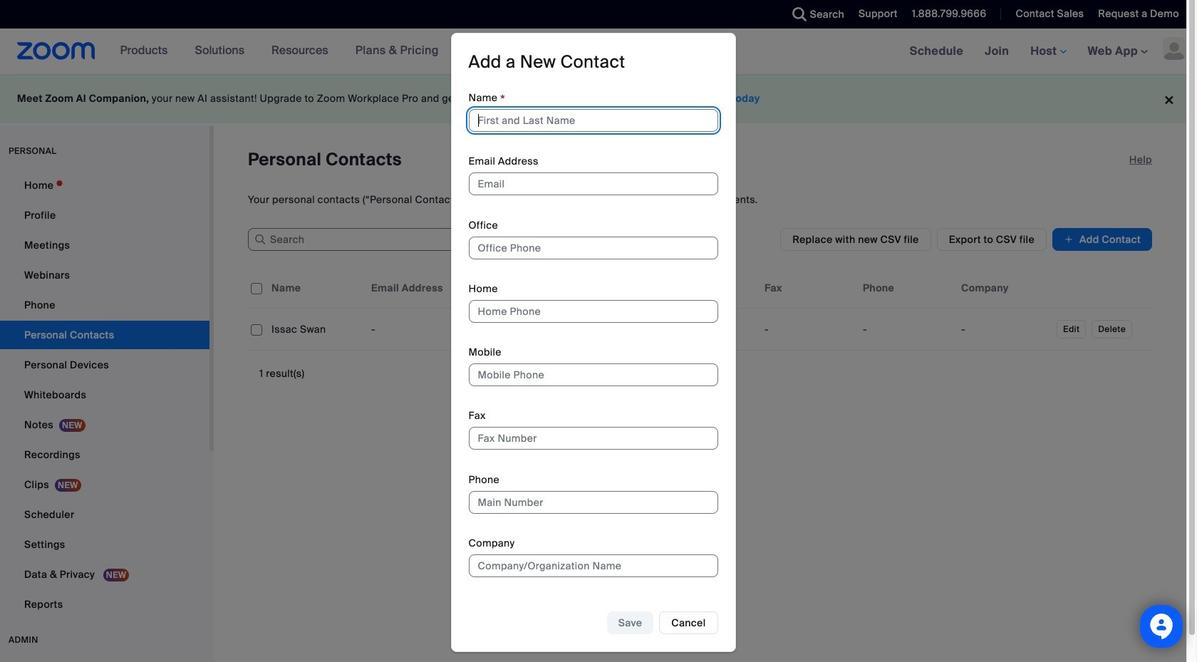Task type: describe. For each thing, give the bounding box(es) containing it.
Office Phone text field
[[469, 236, 718, 259]]

6 cell from the left
[[759, 315, 857, 344]]

5 cell from the left
[[661, 315, 759, 344]]

Email text field
[[469, 173, 718, 196]]

4 cell from the left
[[562, 315, 661, 344]]

First and Last Name text field
[[469, 109, 718, 132]]

Company/Organization Name text field
[[469, 554, 718, 577]]

Search Contacts Input text field
[[248, 228, 462, 251]]

Main Number text field
[[469, 491, 718, 514]]

personal menu menu
[[0, 171, 210, 620]]

7 cell from the left
[[857, 315, 956, 344]]

add image
[[1064, 232, 1074, 247]]

meetings navigation
[[899, 29, 1197, 75]]

8 cell from the left
[[956, 315, 1054, 344]]



Task type: locate. For each thing, give the bounding box(es) containing it.
product information navigation
[[109, 29, 450, 74]]

application
[[248, 268, 1163, 361]]

1 cell from the left
[[266, 315, 366, 344]]

3 cell from the left
[[464, 315, 562, 344]]

Fax Number text field
[[469, 427, 718, 450]]

Mobile Phone text field
[[469, 364, 718, 386]]

Home Phone text field
[[469, 300, 718, 323]]

cell
[[266, 315, 366, 344], [366, 315, 464, 344], [464, 315, 562, 344], [562, 315, 661, 344], [661, 315, 759, 344], [759, 315, 857, 344], [857, 315, 956, 344], [956, 315, 1054, 344]]

dialog
[[451, 33, 736, 652]]

footer
[[0, 74, 1187, 123]]

banner
[[0, 29, 1197, 75]]

2 cell from the left
[[366, 315, 464, 344]]



Task type: vqa. For each thing, say whether or not it's contained in the screenshot.
Email text box at the top of the page
yes



